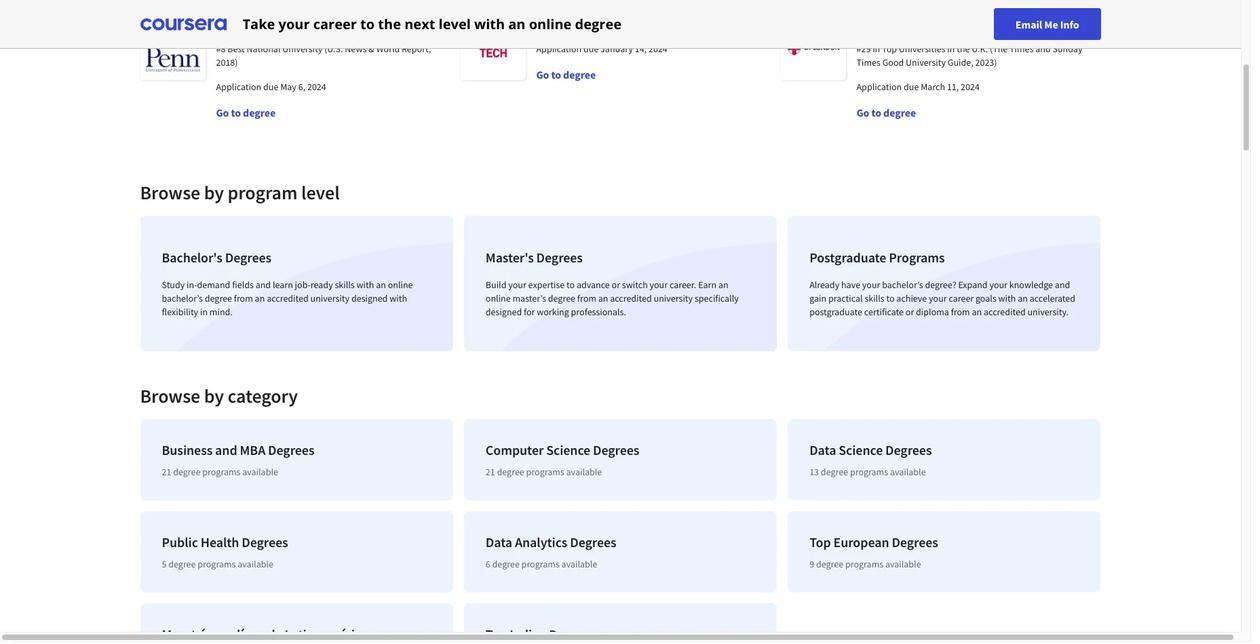 Task type: locate. For each thing, give the bounding box(es) containing it.
6,
[[298, 81, 306, 93]]

ready
[[311, 279, 333, 291]]

the
[[378, 15, 401, 33], [957, 43, 970, 55]]

master of computer and information technology
[[216, 16, 445, 30]]

degree down application due may 6, 2024
[[243, 106, 276, 119]]

2 horizontal spatial from
[[951, 306, 970, 318]]

0 horizontal spatial application
[[216, 81, 261, 93]]

1 vertical spatial bachelor's
[[162, 293, 203, 305]]

application left january
[[537, 43, 582, 55]]

study
[[162, 279, 185, 291]]

skills up certificate
[[865, 293, 885, 305]]

1 horizontal spatial 21 degree programs available
[[486, 466, 602, 479]]

1 horizontal spatial bachelor's
[[883, 279, 924, 291]]

by left program
[[204, 181, 224, 205]]

0 vertical spatial level
[[439, 15, 471, 33]]

degree down application due march 11, 2024
[[884, 106, 916, 119]]

times down #29
[[857, 56, 881, 69]]

bachelor's up flexibility
[[162, 293, 203, 305]]

online inside the study in-demand fields and learn job-ready skills with an online bachelor's degree from an accredited university designed with flexibility in mind.
[[388, 279, 413, 291]]

times
[[1010, 43, 1034, 55], [857, 56, 881, 69]]

0 vertical spatial skills
[[335, 279, 355, 291]]

designed inside the study in-demand fields and learn job-ready skills with an online bachelor's degree from an accredited university designed with flexibility in mind.
[[352, 293, 388, 305]]

of right master
[[250, 16, 260, 30]]

your down degree?
[[929, 293, 947, 305]]

programs down data science degrees
[[850, 466, 889, 479]]

21 degree programs available down computer science degrees
[[486, 466, 602, 479]]

postgraduate
[[810, 249, 887, 266]]

1 vertical spatial designed
[[486, 306, 522, 318]]

0 horizontal spatial go
[[216, 106, 229, 119]]

6 degree programs available
[[486, 559, 598, 571]]

1 horizontal spatial online
[[486, 293, 511, 305]]

of
[[250, 16, 260, 30], [581, 16, 590, 30], [901, 16, 911, 30]]

take your career to the next level with an online degree
[[243, 15, 622, 33]]

by left category
[[204, 384, 224, 409]]

1 vertical spatial the
[[957, 43, 970, 55]]

application due january 14, 2024
[[537, 43, 668, 55]]

news
[[345, 43, 367, 55]]

already
[[810, 279, 840, 291]]

2 horizontal spatial go to degree
[[857, 106, 916, 119]]

public
[[162, 534, 198, 551]]

2024 right 11,
[[961, 81, 980, 93]]

0 horizontal spatial university
[[311, 293, 350, 305]]

21 degree programs available
[[162, 466, 278, 479], [486, 466, 602, 479]]

available down top european degrees
[[886, 559, 922, 571]]

1 by from the top
[[204, 181, 224, 205]]

university inside #8 best national university (u.s. news & world report, 2018)
[[283, 43, 323, 55]]

1 horizontal spatial career
[[949, 293, 974, 305]]

application down 2018)
[[216, 81, 261, 93]]

list
[[135, 210, 1107, 357], [135, 414, 1107, 643]]

0 horizontal spatial top
[[810, 534, 831, 551]]

go down application due march 11, 2024
[[857, 106, 870, 119]]

programs for top european degrees
[[846, 559, 884, 571]]

level
[[439, 15, 471, 33], [301, 181, 340, 205]]

0 horizontal spatial level
[[301, 181, 340, 205]]

1 horizontal spatial times
[[1010, 43, 1034, 55]]

2 technology from the left
[[651, 16, 706, 30]]

0 horizontal spatial or
[[612, 279, 620, 291]]

0 vertical spatial the
[[378, 15, 401, 33]]

top
[[882, 43, 897, 55], [810, 534, 831, 551]]

0 horizontal spatial times
[[857, 56, 881, 69]]

the up the world
[[378, 15, 401, 33]]

1 horizontal spatial due
[[584, 43, 599, 55]]

2 horizontal spatial go
[[857, 106, 870, 119]]

information up news on the top left of the page
[[332, 16, 389, 30]]

go to degree for bachelor of science in computer science
[[857, 106, 916, 119]]

your right switch
[[650, 279, 668, 291]]

2024
[[649, 43, 668, 55], [307, 81, 326, 93], [961, 81, 980, 93]]

available down data analytics degrees
[[562, 559, 598, 571]]

0 vertical spatial university
[[283, 43, 323, 55]]

2 vertical spatial online
[[486, 293, 511, 305]]

data up 6
[[486, 534, 513, 551]]

university for bachelor's degrees
[[311, 293, 350, 305]]

2 information from the left
[[592, 16, 649, 30]]

1 horizontal spatial data
[[810, 442, 837, 459]]

data up 13
[[810, 442, 837, 459]]

with inside 'already have your bachelor's degree? expand your knowledge and gain practical skills to achieve your career goals with an accelerated postgraduate certificate or diploma from an accredited university.'
[[999, 293, 1016, 305]]

0 vertical spatial data
[[810, 442, 837, 459]]

me
[[1045, 17, 1059, 31]]

0 horizontal spatial university
[[283, 43, 323, 55]]

bachelor of information technology
[[537, 16, 706, 30]]

browse
[[140, 181, 200, 205], [140, 384, 200, 409]]

list containing bachelor's degrees
[[135, 210, 1107, 357]]

postgraduate
[[810, 306, 863, 318]]

accredited inside build your expertise to advance or switch your career. earn an online master's degree from an accredited university specifically designed for working professionals.
[[610, 293, 652, 305]]

accredited down the goals
[[984, 306, 1026, 318]]

to
[[361, 15, 375, 33], [552, 68, 561, 81], [231, 106, 241, 119], [872, 106, 882, 119], [567, 279, 575, 291], [887, 293, 895, 305]]

2 bachelor from the left
[[857, 16, 899, 30]]

2 by from the top
[[204, 384, 224, 409]]

and left sunday
[[1036, 43, 1051, 55]]

1 horizontal spatial 21
[[486, 466, 495, 479]]

1 horizontal spatial or
[[906, 306, 915, 318]]

1 vertical spatial times
[[857, 56, 881, 69]]

0 vertical spatial designed
[[352, 293, 388, 305]]

bachelor up #29
[[857, 16, 899, 30]]

national
[[247, 43, 281, 55]]

programs down european
[[846, 559, 884, 571]]

go to degree down application due may 6, 2024
[[216, 106, 276, 119]]

2 horizontal spatial computer
[[962, 16, 1009, 30]]

0 horizontal spatial bachelor's
[[162, 293, 203, 305]]

and left learn
[[256, 279, 271, 291]]

0 horizontal spatial data
[[486, 534, 513, 551]]

data analytics degrees
[[486, 534, 617, 551]]

bachelor for bachelor of science in computer science
[[857, 16, 899, 30]]

go to degree for master of computer and information technology
[[216, 106, 276, 119]]

designed inside build your expertise to advance or switch your career. earn an online master's degree from an accredited university specifically designed for working professionals.
[[486, 306, 522, 318]]

times right '(the' in the right of the page
[[1010, 43, 1034, 55]]

from
[[234, 293, 253, 305], [578, 293, 597, 305], [951, 306, 970, 318]]

due left january
[[584, 43, 599, 55]]

programs
[[202, 466, 241, 479], [526, 466, 565, 479], [850, 466, 889, 479], [198, 559, 236, 571], [522, 559, 560, 571], [846, 559, 884, 571]]

degree right 6
[[493, 559, 520, 571]]

0 horizontal spatial information
[[332, 16, 389, 30]]

bachelor's degrees
[[162, 249, 272, 266]]

5 degree programs available
[[162, 559, 274, 571]]

accredited inside the study in-demand fields and learn job-ready skills with an online bachelor's degree from an accredited university designed with flexibility in mind.
[[267, 293, 309, 305]]

in
[[951, 16, 960, 30], [873, 43, 881, 55], [948, 43, 955, 55], [200, 306, 208, 318]]

1 horizontal spatial designed
[[486, 306, 522, 318]]

university of pennsylvania image
[[140, 15, 205, 80]]

0 vertical spatial or
[[612, 279, 620, 291]]

1 vertical spatial level
[[301, 181, 340, 205]]

top up 9
[[810, 534, 831, 551]]

0 horizontal spatial go to degree
[[216, 106, 276, 119]]

2 horizontal spatial application
[[857, 81, 902, 93]]

info
[[1061, 17, 1080, 31]]

data science degrees
[[810, 442, 932, 459]]

march
[[921, 81, 946, 93]]

top up the good
[[882, 43, 897, 55]]

due left march
[[904, 81, 919, 93]]

0 horizontal spatial skills
[[335, 279, 355, 291]]

university down ready
[[311, 293, 350, 305]]

in right #29
[[873, 43, 881, 55]]

email me info
[[1016, 17, 1080, 31]]

university inside build your expertise to advance or switch your career. earn an online master's degree from an accredited university specifically designed for working professionals.
[[654, 293, 693, 305]]

0 vertical spatial browse
[[140, 181, 200, 205]]

14,
[[635, 43, 647, 55]]

1 browse from the top
[[140, 181, 200, 205]]

available
[[242, 466, 278, 479], [566, 466, 602, 479], [891, 466, 926, 479], [238, 559, 274, 571], [562, 559, 598, 571], [886, 559, 922, 571]]

practical
[[829, 293, 863, 305]]

to up certificate
[[887, 293, 895, 305]]

career up (u.s. in the top of the page
[[313, 15, 357, 33]]

degree down 'application due january 14, 2024'
[[563, 68, 596, 81]]

2 university from the left
[[654, 293, 693, 305]]

2 horizontal spatial online
[[529, 15, 572, 33]]

bachelor's
[[162, 249, 223, 266]]

1 bachelor from the left
[[537, 16, 579, 30]]

browse for browse by program level
[[140, 181, 200, 205]]

go
[[537, 68, 549, 81], [216, 106, 229, 119], [857, 106, 870, 119]]

1 horizontal spatial information
[[592, 16, 649, 30]]

2 horizontal spatial 2024
[[961, 81, 980, 93]]

1 vertical spatial university
[[906, 56, 946, 69]]

university
[[283, 43, 323, 55], [906, 56, 946, 69]]

browse by category
[[140, 384, 298, 409]]

go to degree
[[537, 68, 596, 81], [216, 106, 276, 119], [857, 106, 916, 119]]

from down advance
[[578, 293, 597, 305]]

programs down business and mba degrees
[[202, 466, 241, 479]]

go to degree down application due march 11, 2024
[[857, 106, 916, 119]]

available down computer science degrees
[[566, 466, 602, 479]]

0 horizontal spatial technology
[[391, 16, 445, 30]]

1 list from the top
[[135, 210, 1107, 357]]

from inside the study in-demand fields and learn job-ready skills with an online bachelor's degree from an accredited university designed with flexibility in mind.
[[234, 293, 253, 305]]

master's
[[486, 249, 534, 266]]

university for master's degrees
[[654, 293, 693, 305]]

expand
[[959, 279, 988, 291]]

1 vertical spatial skills
[[865, 293, 885, 305]]

browse for browse by category
[[140, 384, 200, 409]]

u.k.
[[972, 43, 988, 55]]

1 horizontal spatial the
[[957, 43, 970, 55]]

and inside the study in-demand fields and learn job-ready skills with an online bachelor's degree from an accredited university designed with flexibility in mind.
[[256, 279, 271, 291]]

2 horizontal spatial due
[[904, 81, 919, 93]]

0 horizontal spatial bachelor
[[537, 16, 579, 30]]

data for data analytics degrees
[[486, 534, 513, 551]]

1 vertical spatial browse
[[140, 384, 200, 409]]

1 horizontal spatial of
[[581, 16, 590, 30]]

university down the universities
[[906, 56, 946, 69]]

1 vertical spatial data
[[486, 534, 513, 551]]

21 degree programs available down business and mba degrees
[[162, 466, 278, 479]]

#29 in top universities in the u.k. (the times and sunday times good university guide, 2023)
[[857, 43, 1083, 69]]

available for public health degrees
[[238, 559, 274, 571]]

university inside the study in-demand fields and learn job-ready skills with an online bachelor's degree from an accredited university designed with flexibility in mind.
[[311, 293, 350, 305]]

of for computer
[[250, 16, 260, 30]]

programs down computer science degrees
[[526, 466, 565, 479]]

skills right ready
[[335, 279, 355, 291]]

1 vertical spatial career
[[949, 293, 974, 305]]

2018)
[[216, 56, 238, 69]]

email me info button
[[994, 8, 1101, 40]]

0 horizontal spatial career
[[313, 15, 357, 33]]

in left mind.
[[200, 306, 208, 318]]

switch
[[622, 279, 648, 291]]

go to degree down 'application due january 14, 2024'
[[537, 68, 596, 81]]

master
[[216, 16, 248, 30]]

1 horizontal spatial technology
[[651, 16, 706, 30]]

1 vertical spatial top
[[810, 534, 831, 551]]

to left advance
[[567, 279, 575, 291]]

bachelor's inside 'already have your bachelor's degree? expand your knowledge and gain practical skills to achieve your career goals with an accelerated postgraduate certificate or diploma from an accredited university.'
[[883, 279, 924, 291]]

0 horizontal spatial 21 degree programs available
[[162, 466, 278, 479]]

available for business and mba degrees
[[242, 466, 278, 479]]

computer
[[262, 16, 309, 30], [962, 16, 1009, 30], [486, 442, 544, 459]]

bachelor's up achieve
[[883, 279, 924, 291]]

0 horizontal spatial 2024
[[307, 81, 326, 93]]

1 horizontal spatial computer
[[486, 442, 544, 459]]

available down mba
[[242, 466, 278, 479]]

degree up mind.
[[205, 293, 232, 305]]

0 vertical spatial by
[[204, 181, 224, 205]]

due left may on the top
[[263, 81, 279, 93]]

the inside #29 in top universities in the u.k. (the times and sunday times good university guide, 2023)
[[957, 43, 970, 55]]

from right diploma
[[951, 306, 970, 318]]

information up january
[[592, 16, 649, 30]]

1 horizontal spatial skills
[[865, 293, 885, 305]]

online inside build your expertise to advance or switch your career. earn an online master's degree from an accredited university specifically designed for working professionals.
[[486, 293, 511, 305]]

of up the universities
[[901, 16, 911, 30]]

bachelor
[[537, 16, 579, 30], [857, 16, 899, 30]]

degree?
[[926, 279, 957, 291]]

0 vertical spatial top
[[882, 43, 897, 55]]

programs
[[889, 249, 945, 266]]

2 21 degree programs available from the left
[[486, 466, 602, 479]]

available down public health degrees
[[238, 559, 274, 571]]

by for category
[[204, 384, 224, 409]]

0 horizontal spatial designed
[[352, 293, 388, 305]]

the up "guide,"
[[957, 43, 970, 55]]

5
[[162, 559, 167, 571]]

accredited down learn
[[267, 293, 309, 305]]

degree down the business
[[173, 466, 201, 479]]

in inside the study in-demand fields and learn job-ready skills with an online bachelor's degree from an accredited university designed with flexibility in mind.
[[200, 306, 208, 318]]

1 horizontal spatial from
[[578, 293, 597, 305]]

1 horizontal spatial university
[[906, 56, 946, 69]]

2 of from the left
[[581, 16, 590, 30]]

analytics
[[515, 534, 568, 551]]

programs for public health degrees
[[198, 559, 236, 571]]

1 horizontal spatial university
[[654, 293, 693, 305]]

university down career.
[[654, 293, 693, 305]]

coursera image
[[140, 13, 226, 35]]

2 horizontal spatial of
[[901, 16, 911, 30]]

university of london image
[[781, 15, 846, 80]]

programs down health
[[198, 559, 236, 571]]

2 list from the top
[[135, 414, 1107, 643]]

1 21 degree programs available from the left
[[162, 466, 278, 479]]

1 vertical spatial list
[[135, 414, 1107, 643]]

university left (u.s. in the top of the page
[[283, 43, 323, 55]]

2024 right '14,'
[[649, 43, 668, 55]]

level right program
[[301, 181, 340, 205]]

available down data science degrees
[[891, 466, 926, 479]]

1 21 from the left
[[162, 466, 171, 479]]

knowledge
[[1010, 279, 1054, 291]]

achieve
[[897, 293, 927, 305]]

go right illinois tech image
[[537, 68, 549, 81]]

2 21 from the left
[[486, 466, 495, 479]]

available for data analytics degrees
[[562, 559, 598, 571]]

to up the &
[[361, 15, 375, 33]]

0 vertical spatial career
[[313, 15, 357, 33]]

and inside 'already have your bachelor's degree? expand your knowledge and gain practical skills to achieve your career goals with an accelerated postgraduate certificate or diploma from an accredited university.'
[[1055, 279, 1071, 291]]

level right next
[[439, 15, 471, 33]]

in-
[[187, 279, 197, 291]]

3 of from the left
[[901, 16, 911, 30]]

0 horizontal spatial due
[[263, 81, 279, 93]]

go down 2018)
[[216, 106, 229, 119]]

9 degree programs available
[[810, 559, 922, 571]]

21 degree programs available for and
[[162, 466, 278, 479]]

programs down analytics
[[522, 559, 560, 571]]

0 horizontal spatial online
[[388, 279, 413, 291]]

science
[[913, 16, 949, 30], [1012, 16, 1047, 30], [547, 442, 591, 459], [839, 442, 883, 459]]

0 horizontal spatial from
[[234, 293, 253, 305]]

0 horizontal spatial of
[[250, 16, 260, 30]]

from down the fields
[[234, 293, 253, 305]]

bachelor up 'application due january 14, 2024'
[[537, 16, 579, 30]]

in up "guide,"
[[948, 43, 955, 55]]

degrees
[[225, 249, 272, 266], [537, 249, 583, 266], [268, 442, 315, 459], [593, 442, 640, 459], [886, 442, 932, 459], [242, 534, 288, 551], [570, 534, 617, 551], [892, 534, 939, 551]]

application
[[537, 43, 582, 55], [216, 81, 261, 93], [857, 81, 902, 93]]

1 horizontal spatial bachelor
[[857, 16, 899, 30]]

1 of from the left
[[250, 16, 260, 30]]

career down expand
[[949, 293, 974, 305]]

1 vertical spatial online
[[388, 279, 413, 291]]

2 horizontal spatial accredited
[[984, 306, 1026, 318]]

technology
[[391, 16, 445, 30], [651, 16, 706, 30]]

career
[[313, 15, 357, 33], [949, 293, 974, 305]]

business
[[162, 442, 213, 459]]

0 vertical spatial bachelor's
[[883, 279, 924, 291]]

programs for computer science degrees
[[526, 466, 565, 479]]

degree up working
[[548, 293, 576, 305]]

1 vertical spatial or
[[906, 306, 915, 318]]

accredited
[[267, 293, 309, 305], [610, 293, 652, 305], [984, 306, 1026, 318]]

data
[[810, 442, 837, 459], [486, 534, 513, 551]]

from inside build your expertise to advance or switch your career. earn an online master's degree from an accredited university specifically designed for working professionals.
[[578, 293, 597, 305]]

application down the good
[[857, 81, 902, 93]]

0 horizontal spatial the
[[378, 15, 401, 33]]

0 horizontal spatial 21
[[162, 466, 171, 479]]

list containing business and mba degrees
[[135, 414, 1107, 643]]

accredited down switch
[[610, 293, 652, 305]]

2024 right '6,' in the left of the page
[[307, 81, 326, 93]]

1 horizontal spatial accredited
[[610, 293, 652, 305]]

1 vertical spatial by
[[204, 384, 224, 409]]

1 university from the left
[[311, 293, 350, 305]]

online for master's degrees
[[486, 293, 511, 305]]

of up 'application due january 14, 2024'
[[581, 16, 590, 30]]

0 vertical spatial times
[[1010, 43, 1034, 55]]

or down achieve
[[906, 306, 915, 318]]

1 horizontal spatial top
[[882, 43, 897, 55]]

university.
[[1028, 306, 1069, 318]]

advance
[[577, 279, 610, 291]]

and up accelerated
[[1055, 279, 1071, 291]]

0 horizontal spatial accredited
[[267, 293, 309, 305]]

due for bachelor of science in computer science
[[904, 81, 919, 93]]

or left switch
[[612, 279, 620, 291]]

and inside #29 in top universities in the u.k. (the times and sunday times good university guide, 2023)
[[1036, 43, 1051, 55]]

go for bachelor of science in computer science
[[857, 106, 870, 119]]

0 vertical spatial list
[[135, 210, 1107, 357]]

2 browse from the top
[[140, 384, 200, 409]]



Task type: describe. For each thing, give the bounding box(es) containing it.
available for data science degrees
[[891, 466, 926, 479]]

demand
[[197, 279, 230, 291]]

due for master of computer and information technology
[[263, 81, 279, 93]]

application for master of computer and information technology
[[216, 81, 261, 93]]

13 degree programs available
[[810, 466, 926, 479]]

best
[[228, 43, 245, 55]]

application for bachelor of science in computer science
[[857, 81, 902, 93]]

from for master's degrees
[[578, 293, 597, 305]]

go for master of computer and information technology
[[216, 106, 229, 119]]

1 technology from the left
[[391, 16, 445, 30]]

application due may 6, 2024
[[216, 81, 326, 93]]

study in-demand fields and learn job-ready skills with an online bachelor's degree from an accredited university designed with flexibility in mind.
[[162, 279, 413, 318]]

university inside #29 in top universities in the u.k. (the times and sunday times good university guide, 2023)
[[906, 56, 946, 69]]

available for top european degrees
[[886, 559, 922, 571]]

1 horizontal spatial application
[[537, 43, 582, 55]]

next
[[405, 15, 435, 33]]

your right the have at top right
[[863, 279, 881, 291]]

learn
[[273, 279, 293, 291]]

2024 for master of computer and information technology
[[307, 81, 326, 93]]

accredited inside 'already have your bachelor's degree? expand your knowledge and gain practical skills to achieve your career goals with an accelerated postgraduate certificate or diploma from an accredited university.'
[[984, 306, 1026, 318]]

skills inside 'already have your bachelor's degree? expand your knowledge and gain practical skills to achieve your career goals with an accelerated postgraduate certificate or diploma from an accredited university.'
[[865, 293, 885, 305]]

guide,
[[948, 56, 974, 69]]

take
[[243, 15, 275, 33]]

to inside 'already have your bachelor's degree? expand your knowledge and gain practical skills to achieve your career goals with an accelerated postgraduate certificate or diploma from an accredited university.'
[[887, 293, 895, 305]]

6
[[486, 559, 491, 571]]

diploma
[[916, 306, 950, 318]]

to down 'application due january 14, 2024'
[[552, 68, 561, 81]]

computer inside list
[[486, 442, 544, 459]]

expertise
[[529, 279, 565, 291]]

computer science degrees
[[486, 442, 640, 459]]

and left mba
[[215, 442, 237, 459]]

9
[[810, 559, 815, 571]]

degree up 'application due january 14, 2024'
[[575, 15, 622, 33]]

master's degrees
[[486, 249, 583, 266]]

bachelor's inside the study in-demand fields and learn job-ready skills with an online bachelor's degree from an accredited university designed with flexibility in mind.
[[162, 293, 203, 305]]

and up (u.s. in the top of the page
[[312, 16, 330, 30]]

1 horizontal spatial go
[[537, 68, 549, 81]]

bachelor of science in computer science
[[857, 16, 1047, 30]]

or inside 'already have your bachelor's degree? expand your knowledge and gain practical skills to achieve your career goals with an accelerated postgraduate certificate or diploma from an accredited university.'
[[906, 306, 915, 318]]

fields
[[232, 279, 254, 291]]

report,
[[402, 43, 431, 55]]

career.
[[670, 279, 697, 291]]

already have your bachelor's degree? expand your knowledge and gain practical skills to achieve your career goals with an accelerated postgraduate certificate or diploma from an accredited university.
[[810, 279, 1076, 318]]

top inside #29 in top universities in the u.k. (the times and sunday times good university guide, 2023)
[[882, 43, 897, 55]]

available for computer science degrees
[[566, 466, 602, 479]]

your right take
[[279, 15, 310, 33]]

master's
[[513, 293, 546, 305]]

to down application due march 11, 2024
[[872, 106, 882, 119]]

may
[[280, 81, 297, 93]]

postgraduate programs
[[810, 249, 945, 266]]

public health degrees
[[162, 534, 288, 551]]

or inside build your expertise to advance or switch your career. earn an online master's degree from an accredited university specifically designed for working professionals.
[[612, 279, 620, 291]]

mba
[[240, 442, 266, 459]]

to inside build your expertise to advance or switch your career. earn an online master's degree from an accredited university specifically designed for working professionals.
[[567, 279, 575, 291]]

1 horizontal spatial level
[[439, 15, 471, 33]]

degree right 13
[[821, 466, 849, 479]]

business and mba degrees
[[162, 442, 315, 459]]

your up master's
[[509, 279, 527, 291]]

in up #29 in top universities in the u.k. (the times and sunday times good university guide, 2023)
[[951, 16, 960, 30]]

programs for data science degrees
[[850, 466, 889, 479]]

for
[[524, 306, 535, 318]]

top european degrees
[[810, 534, 939, 551]]

programs for business and mba degrees
[[202, 466, 241, 479]]

data for data science degrees
[[810, 442, 837, 459]]

degree right 5
[[169, 559, 196, 571]]

application due march 11, 2024
[[857, 81, 980, 93]]

#8 best national university (u.s. news & world report, 2018)
[[216, 43, 431, 69]]

bachelor for bachelor of information technology
[[537, 16, 579, 30]]

degree right 9
[[817, 559, 844, 571]]

have
[[842, 279, 861, 291]]

degree inside build your expertise to advance or switch your career. earn an online master's degree from an accredited university specifically designed for working professionals.
[[548, 293, 576, 305]]

degree down computer science degrees
[[497, 466, 525, 479]]

(u.s.
[[324, 43, 343, 55]]

11,
[[948, 81, 959, 93]]

good
[[883, 56, 904, 69]]

gain
[[810, 293, 827, 305]]

certificate
[[865, 306, 904, 318]]

degree inside the study in-demand fields and learn job-ready skills with an online bachelor's degree from an accredited university designed with flexibility in mind.
[[205, 293, 232, 305]]

your up the goals
[[990, 279, 1008, 291]]

universities
[[899, 43, 946, 55]]

illinois tech image
[[461, 15, 526, 80]]

(the
[[990, 43, 1008, 55]]

programs for data analytics degrees
[[522, 559, 560, 571]]

flexibility
[[162, 306, 198, 318]]

1 information from the left
[[332, 16, 389, 30]]

mind.
[[210, 306, 233, 318]]

&
[[369, 43, 374, 55]]

21 for business
[[162, 466, 171, 479]]

accelerated
[[1030, 293, 1076, 305]]

1 horizontal spatial 2024
[[649, 43, 668, 55]]

2024 for bachelor of science in computer science
[[961, 81, 980, 93]]

professionals.
[[571, 306, 627, 318]]

earn
[[699, 279, 717, 291]]

health
[[201, 534, 239, 551]]

2023)
[[976, 56, 998, 69]]

by for program
[[204, 181, 224, 205]]

specifically
[[695, 293, 739, 305]]

0 vertical spatial online
[[529, 15, 572, 33]]

list for browse by category
[[135, 414, 1107, 643]]

accredited for bachelor's degrees
[[267, 293, 309, 305]]

top inside list
[[810, 534, 831, 551]]

0 horizontal spatial computer
[[262, 16, 309, 30]]

category
[[228, 384, 298, 409]]

#8
[[216, 43, 226, 55]]

of for science
[[901, 16, 911, 30]]

build
[[486, 279, 507, 291]]

skills inside the study in-demand fields and learn job-ready skills with an online bachelor's degree from an accredited university designed with flexibility in mind.
[[335, 279, 355, 291]]

#29
[[857, 43, 871, 55]]

from for bachelor's degrees
[[234, 293, 253, 305]]

working
[[537, 306, 569, 318]]

program
[[228, 181, 298, 205]]

accredited for master's degrees
[[610, 293, 652, 305]]

european
[[834, 534, 890, 551]]

13
[[810, 466, 819, 479]]

to down application due may 6, 2024
[[231, 106, 241, 119]]

email
[[1016, 17, 1043, 31]]

list for browse by program level
[[135, 210, 1107, 357]]

january
[[601, 43, 633, 55]]

1 horizontal spatial go to degree
[[537, 68, 596, 81]]

of for information
[[581, 16, 590, 30]]

career inside 'already have your bachelor's degree? expand your knowledge and gain practical skills to achieve your career goals with an accelerated postgraduate certificate or diploma from an accredited university.'
[[949, 293, 974, 305]]

job-
[[295, 279, 311, 291]]

21 degree programs available for science
[[486, 466, 602, 479]]

21 for computer
[[486, 466, 495, 479]]

browse by program level
[[140, 181, 340, 205]]

from inside 'already have your bachelor's degree? expand your knowledge and gain practical skills to achieve your career goals with an accelerated postgraduate certificate or diploma from an accredited university.'
[[951, 306, 970, 318]]

world
[[376, 43, 400, 55]]

goals
[[976, 293, 997, 305]]

build your expertise to advance or switch your career. earn an online master's degree from an accredited university specifically designed for working professionals.
[[486, 279, 739, 318]]

online for bachelor's degrees
[[388, 279, 413, 291]]



Task type: vqa. For each thing, say whether or not it's contained in the screenshot.
the know
no



